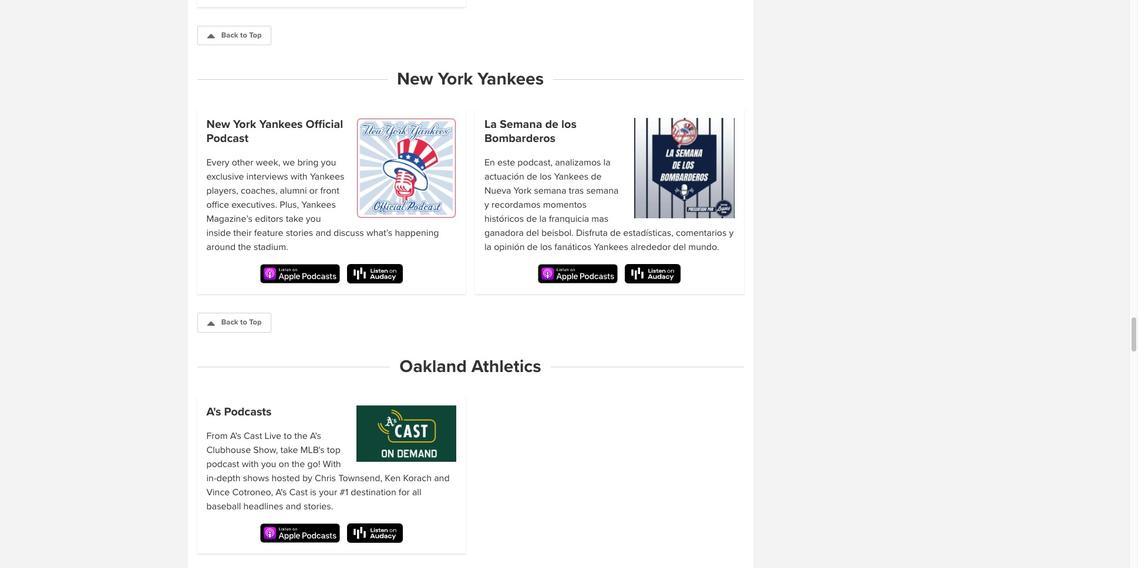 Task type: vqa. For each thing, say whether or not it's contained in the screenshot.
leftmost player
no



Task type: describe. For each thing, give the bounding box(es) containing it.
korach
[[403, 473, 432, 485]]

by
[[303, 473, 313, 485]]

discuss
[[334, 227, 364, 239]]

new for new york yankees official podcast
[[207, 118, 230, 132]]

new york yankees
[[397, 68, 544, 90]]

stories.
[[304, 501, 333, 513]]

yankees down or
[[302, 199, 336, 211]]

every
[[207, 157, 229, 169]]

podcast
[[207, 459, 239, 470]]

0 vertical spatial you
[[321, 157, 336, 169]]

official
[[306, 118, 343, 132]]

alrededor
[[631, 241, 671, 253]]

around
[[207, 241, 236, 253]]

stadium.
[[254, 241, 288, 253]]

coaches,
[[241, 185, 278, 197]]

1 vertical spatial cast
[[289, 487, 308, 499]]

de inside la semana de los bombarderos
[[546, 118, 559, 132]]

0 vertical spatial y
[[485, 199, 489, 211]]

1 vertical spatial y
[[730, 227, 734, 239]]

athletics
[[472, 356, 542, 378]]

la
[[485, 118, 497, 132]]

disfruta
[[576, 227, 608, 239]]

with inside every other week, we bring you exclusive interviews with yankees players, coaches, alumni or front office executives. plus, yankees magazine's editors take you inside their feature stories and discuss what's happening around the stadium.
[[291, 171, 308, 183]]

all
[[412, 487, 422, 499]]

with
[[323, 459, 341, 470]]

ken
[[385, 473, 401, 485]]

your
[[319, 487, 337, 499]]

1 back to top button from the top
[[197, 26, 272, 45]]

estadísticas,
[[624, 227, 674, 239]]

back for 1st arrow up image from the top
[[221, 30, 238, 40]]

yankees up front on the left top of page
[[310, 171, 345, 183]]

actuación
[[485, 171, 525, 183]]

new york yankees official podcast
[[207, 118, 343, 146]]

2 arrow up image from the top
[[207, 320, 215, 328]]

new for new york yankees
[[397, 68, 433, 90]]

take inside every other week, we bring you exclusive interviews with yankees players, coaches, alumni or front office executives. plus, yankees magazine's editors take you inside their feature stories and discuss what's happening around the stadium.
[[286, 213, 304, 225]]

go!
[[307, 459, 320, 470]]

is
[[310, 487, 317, 499]]

0 horizontal spatial del
[[526, 227, 539, 239]]

vince
[[207, 487, 230, 499]]

nueva
[[485, 185, 511, 197]]

yankees inside new york yankees official podcast
[[259, 118, 303, 132]]

headlines
[[244, 501, 283, 513]]

editors
[[255, 213, 284, 225]]

other
[[232, 157, 254, 169]]

de down analizamos
[[591, 171, 602, 183]]

1 vertical spatial del
[[674, 241, 686, 253]]

mundo.
[[689, 241, 720, 253]]

2 semana from the left
[[587, 185, 619, 197]]

back for 1st arrow up image from the bottom
[[221, 318, 238, 327]]

tras
[[569, 185, 584, 197]]

recordamos
[[492, 199, 541, 211]]

yankees up tras
[[554, 171, 589, 183]]

a's cast on demand image
[[357, 406, 457, 462]]

fanáticos
[[555, 241, 592, 253]]

townsend,
[[339, 473, 383, 485]]

depth
[[217, 473, 241, 485]]

bring
[[298, 157, 319, 169]]

take inside from a's cast live to the a's clubhouse show, take mlb's top podcast with you on the go! with in-depth shows hosted by chris townsend, ken korach and vince cotroneo, a's cast is your #1 destination for all baseball headlines and stories.
[[281, 445, 298, 456]]

0 horizontal spatial and
[[286, 501, 301, 513]]

yankees down disfruta
[[594, 241, 629, 253]]

de down recordamos
[[527, 213, 537, 225]]

de right disfruta
[[611, 227, 621, 239]]

top for second 'back to top' button from the top
[[249, 318, 262, 327]]

happening
[[395, 227, 439, 239]]

0 vertical spatial cast
[[244, 431, 262, 442]]

a's up mlb's
[[310, 431, 321, 442]]

la semana de los bombarderos
[[485, 118, 577, 146]]

back to top for 1st arrow up image from the bottom
[[221, 318, 262, 327]]

de right opinión
[[527, 241, 538, 253]]

1 semana from the left
[[534, 185, 567, 197]]

#1
[[340, 487, 349, 499]]

los inside la semana de los bombarderos
[[562, 118, 577, 132]]

mas
[[592, 213, 609, 225]]

en
[[485, 157, 495, 169]]

for
[[399, 487, 410, 499]]

semana
[[500, 118, 543, 132]]

a's down hosted at the left of page
[[276, 487, 287, 499]]

2 back to top link from the top
[[197, 313, 272, 333]]

franquicia
[[549, 213, 589, 225]]

inside
[[207, 227, 231, 239]]

executives.
[[232, 199, 277, 211]]

en este podcast, analizamos la actuación de los yankees de nueva york semana tras semana y recordamos momentos históricos de la franquicia mas ganadora del beisbol. disfruta de estadísticas, comentarios y la opinión de los fanáticos yankees alrededor del mundo.
[[485, 157, 734, 253]]

mlb's
[[301, 445, 325, 456]]

oakland athletics
[[400, 356, 542, 378]]

este
[[498, 157, 515, 169]]

front
[[320, 185, 340, 197]]

1 vertical spatial the
[[294, 431, 308, 442]]

what's
[[367, 227, 393, 239]]

analizamos
[[555, 157, 601, 169]]



Task type: locate. For each thing, give the bounding box(es) containing it.
1 horizontal spatial la
[[540, 213, 547, 225]]

1 back to top link from the top
[[197, 26, 272, 45]]

podcast,
[[518, 157, 553, 169]]

0 horizontal spatial york
[[233, 118, 256, 132]]

chris
[[315, 473, 336, 485]]

the down their
[[238, 241, 251, 253]]

you inside from a's cast live to the a's clubhouse show, take mlb's top podcast with you on the go! with in-depth shows hosted by chris townsend, ken korach and vince cotroneo, a's cast is your #1 destination for all baseball headlines and stories.
[[261, 459, 276, 470]]

2 vertical spatial you
[[261, 459, 276, 470]]

2 back to top from the top
[[221, 318, 262, 327]]

office
[[207, 199, 229, 211]]

a's up clubhouse
[[230, 431, 241, 442]]

the
[[238, 241, 251, 253], [294, 431, 308, 442], [292, 459, 305, 470]]

comentarios
[[676, 227, 727, 239]]

1 vertical spatial back to top link
[[197, 313, 272, 333]]

take up on
[[281, 445, 298, 456]]

bombarderos
[[485, 132, 556, 146]]

y right comentarios
[[730, 227, 734, 239]]

york for new york yankees
[[438, 68, 473, 90]]

1 vertical spatial back
[[221, 318, 238, 327]]

a's
[[207, 405, 221, 420], [230, 431, 241, 442], [310, 431, 321, 442], [276, 487, 287, 499]]

0 vertical spatial the
[[238, 241, 251, 253]]

0 vertical spatial back to top
[[221, 30, 262, 40]]

with
[[291, 171, 308, 183], [242, 459, 259, 470]]

0 vertical spatial arrow up image
[[207, 32, 215, 40]]

2 horizontal spatial york
[[514, 185, 532, 197]]

top
[[327, 445, 341, 456]]

yankees up we
[[259, 118, 303, 132]]

their
[[233, 227, 252, 239]]

0 vertical spatial back to top link
[[197, 26, 272, 45]]

on
[[279, 459, 289, 470]]

1 vertical spatial new
[[207, 118, 230, 132]]

0 horizontal spatial new
[[207, 118, 230, 132]]

1 back to top from the top
[[221, 30, 262, 40]]

0 vertical spatial with
[[291, 171, 308, 183]]

york
[[438, 68, 473, 90], [233, 118, 256, 132], [514, 185, 532, 197]]

and left stories.
[[286, 501, 301, 513]]

take up stories
[[286, 213, 304, 225]]

the inside every other week, we bring you exclusive interviews with yankees players, coaches, alumni or front office executives. plus, yankees magazine's editors take you inside their feature stories and discuss what's happening around the stadium.
[[238, 241, 251, 253]]

feature
[[254, 227, 284, 239]]

you right bring
[[321, 157, 336, 169]]

new inside new york yankees official podcast
[[207, 118, 230, 132]]

0 vertical spatial and
[[316, 227, 331, 239]]

2 vertical spatial the
[[292, 459, 305, 470]]

with inside from a's cast live to the a's clubhouse show, take mlb's top podcast with you on the go! with in-depth shows hosted by chris townsend, ken korach and vince cotroneo, a's cast is your #1 destination for all baseball headlines and stories.
[[242, 459, 259, 470]]

magazine's
[[207, 213, 253, 225]]

cotroneo,
[[232, 487, 273, 499]]

podcasts
[[224, 405, 272, 420]]

to inside from a's cast live to the a's clubhouse show, take mlb's top podcast with you on the go! with in-depth shows hosted by chris townsend, ken korach and vince cotroneo, a's cast is your #1 destination for all baseball headlines and stories.
[[284, 431, 292, 442]]

podcast
[[207, 132, 249, 146]]

new york yankees official podcast image
[[357, 118, 457, 218]]

1 vertical spatial la
[[540, 213, 547, 225]]

stories
[[286, 227, 313, 239]]

1 vertical spatial back to top button
[[197, 313, 272, 333]]

clubhouse
[[207, 445, 251, 456]]

de right the semana
[[546, 118, 559, 132]]

live
[[265, 431, 282, 442]]

0 vertical spatial to
[[240, 30, 247, 40]]

0 horizontal spatial with
[[242, 459, 259, 470]]

1 horizontal spatial new
[[397, 68, 433, 90]]

1 horizontal spatial york
[[438, 68, 473, 90]]

cast left is
[[289, 487, 308, 499]]

históricos
[[485, 213, 524, 225]]

1 vertical spatial los
[[540, 171, 552, 183]]

to for 1st arrow up image from the bottom
[[240, 318, 247, 327]]

you up stories
[[306, 213, 321, 225]]

baseball
[[207, 501, 241, 513]]

0 horizontal spatial y
[[485, 199, 489, 211]]

1 horizontal spatial y
[[730, 227, 734, 239]]

ganadora
[[485, 227, 524, 239]]

1 horizontal spatial cast
[[289, 487, 308, 499]]

0 vertical spatial los
[[562, 118, 577, 132]]

with up alumni
[[291, 171, 308, 183]]

and inside every other week, we bring you exclusive interviews with yankees players, coaches, alumni or front office executives. plus, yankees magazine's editors take you inside their feature stories and discuss what's happening around the stadium.
[[316, 227, 331, 239]]

1 horizontal spatial del
[[674, 241, 686, 253]]

the up mlb's
[[294, 431, 308, 442]]

2 vertical spatial la
[[485, 241, 492, 253]]

or
[[310, 185, 318, 197]]

del left mundo.
[[674, 241, 686, 253]]

you down show,
[[261, 459, 276, 470]]

exclusive
[[207, 171, 244, 183]]

1 arrow up image from the top
[[207, 32, 215, 40]]

la right analizamos
[[604, 157, 611, 169]]

york for new york yankees official podcast
[[233, 118, 256, 132]]

alumni
[[280, 185, 307, 197]]

interviews
[[247, 171, 288, 183]]

1 vertical spatial york
[[233, 118, 256, 132]]

shows
[[243, 473, 269, 485]]

1 vertical spatial to
[[240, 318, 247, 327]]

la up beisbol.
[[540, 213, 547, 225]]

0 vertical spatial new
[[397, 68, 433, 90]]

1 horizontal spatial and
[[316, 227, 331, 239]]

0 vertical spatial del
[[526, 227, 539, 239]]

arrow up image
[[207, 32, 215, 40], [207, 320, 215, 328]]

2 vertical spatial and
[[286, 501, 301, 513]]

1 back from the top
[[221, 30, 238, 40]]

2 back to top button from the top
[[197, 313, 272, 333]]

in-
[[207, 473, 217, 485]]

oakland
[[400, 356, 467, 378]]

de down podcast,
[[527, 171, 538, 183]]

1 vertical spatial back to top
[[221, 318, 262, 327]]

back to top button
[[197, 26, 272, 45], [197, 313, 272, 333]]

los up analizamos
[[562, 118, 577, 132]]

opinión
[[494, 241, 525, 253]]

1 horizontal spatial semana
[[587, 185, 619, 197]]

2 vertical spatial york
[[514, 185, 532, 197]]

0 vertical spatial la
[[604, 157, 611, 169]]

show,
[[253, 445, 278, 456]]

0 horizontal spatial semana
[[534, 185, 567, 197]]

destination
[[351, 487, 396, 499]]

beisbol.
[[542, 227, 574, 239]]

los down beisbol.
[[541, 241, 552, 253]]

hosted
[[272, 473, 300, 485]]

yankees
[[478, 68, 544, 90], [259, 118, 303, 132], [310, 171, 345, 183], [554, 171, 589, 183], [302, 199, 336, 211], [594, 241, 629, 253]]

every other week, we bring you exclusive interviews with yankees players, coaches, alumni or front office executives. plus, yankees magazine's editors take you inside their feature stories and discuss what's happening around the stadium.
[[207, 157, 439, 253]]

york inside en este podcast, analizamos la actuación de los yankees de nueva york semana tras semana y recordamos momentos históricos de la franquicia mas ganadora del beisbol. disfruta de estadísticas, comentarios y la opinión de los fanáticos yankees alrededor del mundo.
[[514, 185, 532, 197]]

2 vertical spatial los
[[541, 241, 552, 253]]

0 vertical spatial take
[[286, 213, 304, 225]]

back to top for 1st arrow up image from the top
[[221, 30, 262, 40]]

los down podcast,
[[540, 171, 552, 183]]

and right stories
[[316, 227, 331, 239]]

1 vertical spatial arrow up image
[[207, 320, 215, 328]]

0 horizontal spatial cast
[[244, 431, 262, 442]]

back to top link
[[197, 26, 272, 45], [197, 313, 272, 333]]

players,
[[207, 185, 239, 197]]

cast up show,
[[244, 431, 262, 442]]

yankees up the semana
[[478, 68, 544, 90]]

york inside new york yankees official podcast
[[233, 118, 256, 132]]

los
[[562, 118, 577, 132], [540, 171, 552, 183], [541, 241, 552, 253]]

week,
[[256, 157, 281, 169]]

1 horizontal spatial with
[[291, 171, 308, 183]]

1 top from the top
[[249, 30, 262, 40]]

1 vertical spatial and
[[434, 473, 450, 485]]

to for 1st arrow up image from the top
[[240, 30, 247, 40]]

top
[[249, 30, 262, 40], [249, 318, 262, 327]]

cast
[[244, 431, 262, 442], [289, 487, 308, 499]]

a's up from
[[207, 405, 221, 420]]

top for 2nd 'back to top' button from the bottom of the page
[[249, 30, 262, 40]]

0 vertical spatial york
[[438, 68, 473, 90]]

2 vertical spatial to
[[284, 431, 292, 442]]

with up shows
[[242, 459, 259, 470]]

semana
[[534, 185, 567, 197], [587, 185, 619, 197]]

2 horizontal spatial and
[[434, 473, 450, 485]]

new
[[397, 68, 433, 90], [207, 118, 230, 132]]

del
[[526, 227, 539, 239], [674, 241, 686, 253]]

and right korach
[[434, 473, 450, 485]]

la semana de los bombarderos image
[[635, 118, 735, 218]]

from a's cast live to the a's clubhouse show, take mlb's top podcast with you on the go! with in-depth shows hosted by chris townsend, ken korach and vince cotroneo, a's cast is your #1 destination for all baseball headlines and stories.
[[207, 431, 450, 513]]

1 vertical spatial take
[[281, 445, 298, 456]]

la
[[604, 157, 611, 169], [540, 213, 547, 225], [485, 241, 492, 253]]

0 vertical spatial top
[[249, 30, 262, 40]]

a's podcasts
[[207, 405, 272, 420]]

and
[[316, 227, 331, 239], [434, 473, 450, 485], [286, 501, 301, 513]]

the right on
[[292, 459, 305, 470]]

we
[[283, 157, 295, 169]]

0 vertical spatial back to top button
[[197, 26, 272, 45]]

semana right tras
[[587, 185, 619, 197]]

0 horizontal spatial la
[[485, 241, 492, 253]]

2 back from the top
[[221, 318, 238, 327]]

la left opinión
[[485, 241, 492, 253]]

0 vertical spatial back
[[221, 30, 238, 40]]

2 top from the top
[[249, 318, 262, 327]]

2 horizontal spatial la
[[604, 157, 611, 169]]

plus,
[[280, 199, 299, 211]]

1 vertical spatial with
[[242, 459, 259, 470]]

back
[[221, 30, 238, 40], [221, 318, 238, 327]]

momentos
[[543, 199, 587, 211]]

y
[[485, 199, 489, 211], [730, 227, 734, 239]]

semana up momentos
[[534, 185, 567, 197]]

1 vertical spatial top
[[249, 318, 262, 327]]

1 vertical spatial you
[[306, 213, 321, 225]]

del left beisbol.
[[526, 227, 539, 239]]

y down nueva on the top
[[485, 199, 489, 211]]

from
[[207, 431, 228, 442]]

back to top
[[221, 30, 262, 40], [221, 318, 262, 327]]



